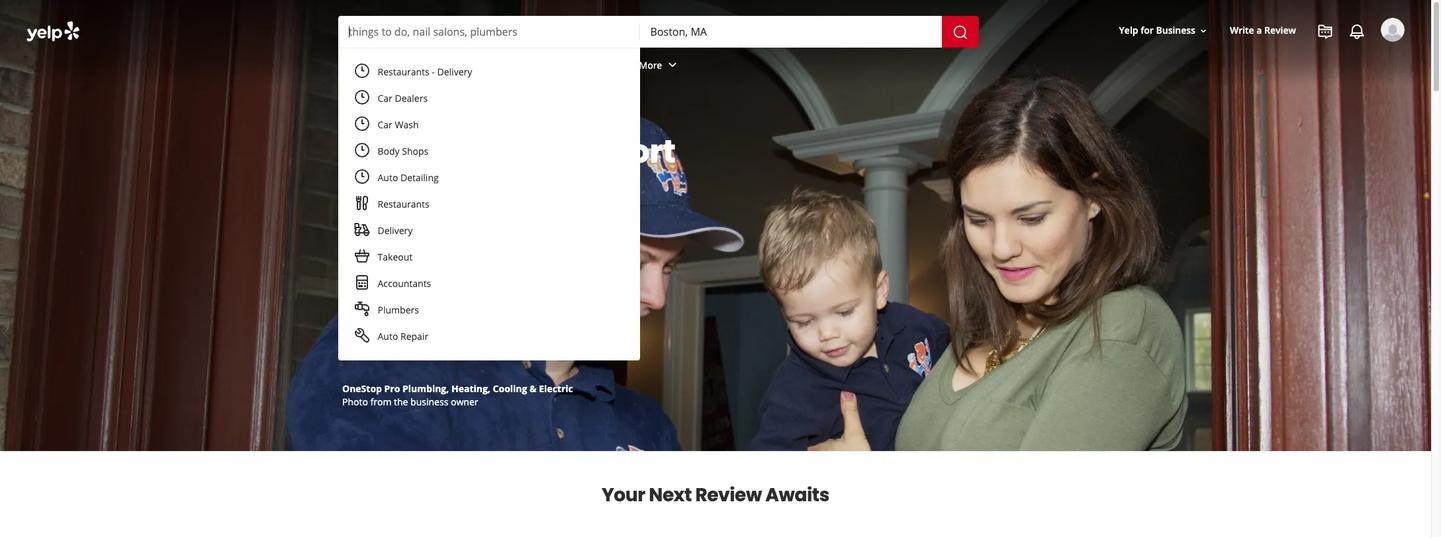 Task type: locate. For each thing, give the bounding box(es) containing it.
24 clock v2 image left body
[[354, 143, 370, 159]]

hvac
[[411, 195, 441, 210]]

car for car wash
[[378, 119, 393, 131]]

24 clock v2 image inside auto detailing link
[[354, 169, 370, 185]]

auto right 24 auto repair v2 icon
[[378, 330, 398, 343]]

2 vertical spatial 24 clock v2 image
[[354, 116, 370, 132]]

review inside 'user actions' element
[[1265, 24, 1297, 37]]

2 select slide image from the top
[[342, 194, 348, 253]]

auto repair link
[[346, 324, 632, 350]]

from
[[371, 396, 392, 409]]

car left wash
[[378, 119, 393, 131]]

the
[[487, 130, 540, 174], [394, 396, 408, 409]]

car dealers link
[[346, 85, 632, 112]]

24 auto repair v2 image
[[354, 328, 370, 344]]

write
[[1231, 24, 1255, 37]]

dial
[[369, 130, 431, 174]]

0 horizontal spatial delivery
[[378, 225, 413, 237]]

1 auto from the top
[[378, 172, 398, 184]]

car wash link
[[346, 112, 632, 138]]

24 clock v2 image
[[354, 63, 370, 79], [354, 90, 370, 106], [354, 116, 370, 132]]

restaurants link down 'body shops' link
[[346, 191, 632, 218]]

select slide image
[[342, 128, 348, 188], [342, 194, 348, 253]]

photo
[[342, 396, 368, 409]]

heating,
[[452, 383, 491, 395]]

write a review link
[[1225, 19, 1302, 43]]

24 delivery v2 image
[[354, 222, 370, 238]]

24 shopping v2 image
[[354, 249, 370, 265]]

delivery up takeout
[[378, 225, 413, 237]]

onestop
[[342, 383, 382, 395]]

24 chevron down v2 image
[[665, 57, 681, 73]]

restaurants
[[347, 59, 399, 71], [378, 66, 430, 78], [378, 198, 430, 211]]

1 vertical spatial 24 clock v2 image
[[354, 169, 370, 185]]

0 horizontal spatial review
[[696, 483, 762, 509]]

wash
[[395, 119, 419, 131]]

1 horizontal spatial review
[[1265, 24, 1297, 37]]

0 vertical spatial delivery
[[437, 66, 472, 78]]

2 24 clock v2 image from the top
[[354, 90, 370, 106]]

0 vertical spatial review
[[1265, 24, 1297, 37]]

24 clock v2 image inside restaurants - delivery link
[[354, 63, 370, 79]]

your next review awaits
[[602, 483, 830, 509]]

auto down body
[[378, 172, 398, 184]]

review right "a"
[[1265, 24, 1297, 37]]

select slide image left body
[[342, 128, 348, 188]]

plumbers link
[[346, 297, 632, 324]]

restaurants - delivery link
[[346, 59, 632, 85]]

takeout
[[378, 251, 413, 264]]

0 vertical spatial 24 clock v2 image
[[354, 63, 370, 79]]

24 clock v2 image inside "car dealers" link
[[354, 90, 370, 106]]

auto detailing link
[[346, 165, 632, 191]]

1 vertical spatial select slide image
[[342, 194, 348, 253]]

restaurants up car dealers
[[378, 66, 430, 78]]

none search field inside search field
[[338, 16, 982, 48]]

1 24 clock v2 image from the top
[[354, 63, 370, 79]]

1 car from the top
[[378, 92, 393, 105]]

16 chevron down v2 image
[[1199, 26, 1209, 36]]

review for next
[[696, 483, 762, 509]]

business categories element
[[336, 48, 1405, 86]]

home
[[438, 59, 465, 71]]

restaurants - delivery
[[378, 66, 472, 78]]

auto for auto repair
[[378, 330, 398, 343]]

repair
[[401, 330, 429, 343]]

search image
[[953, 24, 969, 40]]

car
[[378, 92, 393, 105], [378, 119, 393, 131]]

business
[[411, 396, 449, 409]]

more
[[639, 59, 662, 71]]

owner
[[451, 396, 478, 409]]

yelp for business
[[1120, 24, 1196, 37]]

restaurants link
[[336, 48, 428, 86], [346, 191, 632, 218]]

restaurants left 24 chevron down v2 icon
[[347, 59, 399, 71]]

home services
[[438, 59, 502, 71]]

0 vertical spatial car
[[378, 92, 393, 105]]

accountants link
[[346, 271, 632, 297]]

0 vertical spatial select slide image
[[342, 128, 348, 188]]

1 vertical spatial auto
[[378, 330, 398, 343]]

services
[[467, 59, 502, 71]]

24 chevron down v2 image
[[401, 57, 417, 73]]

none search field containing yelp for business
[[0, 0, 1432, 382]]

24 clock v2 image
[[354, 143, 370, 159], [354, 169, 370, 185]]

hvac link
[[369, 187, 462, 219]]

24 clock v2 image for auto
[[354, 169, 370, 185]]

3 24 clock v2 image from the top
[[354, 116, 370, 132]]

None search field
[[0, 0, 1432, 382]]

24 clock v2 image inside car wash link
[[354, 116, 370, 132]]

your
[[602, 483, 646, 509]]

accountants
[[378, 278, 431, 290]]

1 vertical spatial 24 clock v2 image
[[354, 90, 370, 106]]

None search field
[[338, 16, 982, 48]]

24 clock v2 image left car dealers
[[354, 90, 370, 106]]

24 clock v2 image left car wash
[[354, 116, 370, 132]]

Find text field
[[349, 25, 630, 39]]

delivery right -
[[437, 66, 472, 78]]

takeout link
[[346, 244, 632, 271]]

dial up the comfort
[[369, 130, 676, 174]]

auto repair
[[378, 330, 429, 343]]

review
[[1265, 24, 1297, 37], [696, 483, 762, 509]]

onestop pro plumbing, heating, cooling & electric link
[[342, 383, 573, 395]]

restaurants link up car dealers
[[336, 48, 428, 86]]

0 horizontal spatial the
[[394, 396, 408, 409]]

review for a
[[1265, 24, 1297, 37]]

the inside onestop pro plumbing, heating, cooling & electric photo from the business owner
[[394, 396, 408, 409]]

1 vertical spatial review
[[696, 483, 762, 509]]

the down the pro
[[394, 396, 408, 409]]

auto inside auto detailing link
[[378, 172, 398, 184]]

yelp for business button
[[1114, 19, 1215, 43]]

the right up
[[487, 130, 540, 174]]

0 vertical spatial the
[[487, 130, 540, 174]]

auto inside auto repair link
[[378, 330, 398, 343]]

restaurants down auto detailing
[[378, 198, 430, 211]]

1 horizontal spatial the
[[487, 130, 540, 174]]

pro
[[385, 383, 400, 395]]

1 vertical spatial car
[[378, 119, 393, 131]]

24 clock v2 image inside 'body shops' link
[[354, 143, 370, 159]]

car left the dealers
[[378, 92, 393, 105]]

Near text field
[[651, 25, 932, 39]]

1 vertical spatial the
[[394, 396, 408, 409]]

2 car from the top
[[378, 119, 393, 131]]

auto
[[378, 172, 398, 184], [378, 330, 398, 343]]

2 24 clock v2 image from the top
[[354, 169, 370, 185]]

  text field
[[349, 25, 630, 39]]

plumbing,
[[403, 383, 449, 395]]

1 24 clock v2 image from the top
[[354, 143, 370, 159]]

None field
[[349, 25, 630, 39], [651, 25, 932, 39], [349, 25, 630, 39]]

24 clock v2 image up 24 food v2 icon
[[354, 169, 370, 185]]

plumbers
[[378, 304, 419, 317]]

body shops
[[378, 145, 429, 158]]

0 vertical spatial 24 clock v2 image
[[354, 143, 370, 159]]

0 vertical spatial auto
[[378, 172, 398, 184]]

delivery
[[437, 66, 472, 78], [378, 225, 413, 237]]

cooling
[[493, 383, 528, 395]]

select slide image left 24 delivery v2 image
[[342, 194, 348, 253]]

24 clock v2 image left 24 chevron down v2 icon
[[354, 63, 370, 79]]

1 vertical spatial restaurants link
[[346, 191, 632, 218]]

2 auto from the top
[[378, 330, 398, 343]]

review right next
[[696, 483, 762, 509]]

1 horizontal spatial delivery
[[437, 66, 472, 78]]

for
[[1141, 24, 1154, 37]]



Task type: vqa. For each thing, say whether or not it's contained in the screenshot.
FREE PRICE ESTIMATES FROM LOCAL MOVERS "image"
no



Task type: describe. For each thing, give the bounding box(es) containing it.
24 food v2 image
[[354, 196, 370, 212]]

home services link
[[428, 48, 531, 86]]

24 clock v2 image for car wash
[[354, 116, 370, 132]]

24 search v2 image
[[390, 195, 406, 211]]

1 vertical spatial delivery
[[378, 225, 413, 237]]

auto for auto detailing
[[378, 172, 398, 184]]

24 plumbers v2 image
[[354, 302, 370, 318]]

none field 'near'
[[651, 25, 932, 39]]

&
[[530, 383, 537, 395]]

more link
[[629, 48, 692, 86]]

brad k. image
[[1382, 18, 1405, 42]]

notifications image
[[1350, 24, 1366, 40]]

yelp
[[1120, 24, 1139, 37]]

1 select slide image from the top
[[342, 128, 348, 188]]

-
[[432, 66, 435, 78]]

shops
[[402, 145, 429, 158]]

dealers
[[395, 92, 428, 105]]

a
[[1257, 24, 1263, 37]]

auto detailing
[[378, 172, 439, 184]]

detailing
[[401, 172, 439, 184]]

  text field inside explore banner section banner
[[349, 25, 630, 39]]

24 accountants v2 image
[[354, 275, 370, 291]]

electric
[[539, 383, 573, 395]]

car dealers
[[378, 92, 428, 105]]

onestop pro plumbing, heating, cooling & electric photo from the business owner
[[342, 383, 573, 409]]

write a review
[[1231, 24, 1297, 37]]

body
[[378, 145, 400, 158]]

24 clock v2 image for restaurants - delivery
[[354, 63, 370, 79]]

delivery link
[[346, 218, 632, 244]]

car wash
[[378, 119, 419, 131]]

0 vertical spatial restaurants link
[[336, 48, 428, 86]]

projects image
[[1318, 24, 1334, 40]]

user actions element
[[1109, 17, 1424, 98]]

awaits
[[766, 483, 830, 509]]

next
[[649, 483, 692, 509]]

explore banner section banner
[[0, 0, 1432, 452]]

comfort
[[546, 130, 676, 174]]

business
[[1157, 24, 1196, 37]]

24 clock v2 image for body
[[354, 143, 370, 159]]

car for car dealers
[[378, 92, 393, 105]]

up
[[438, 130, 480, 174]]

24 clock v2 image for car dealers
[[354, 90, 370, 106]]

restaurants inside business categories 'element'
[[347, 59, 399, 71]]

body shops link
[[346, 138, 632, 165]]



